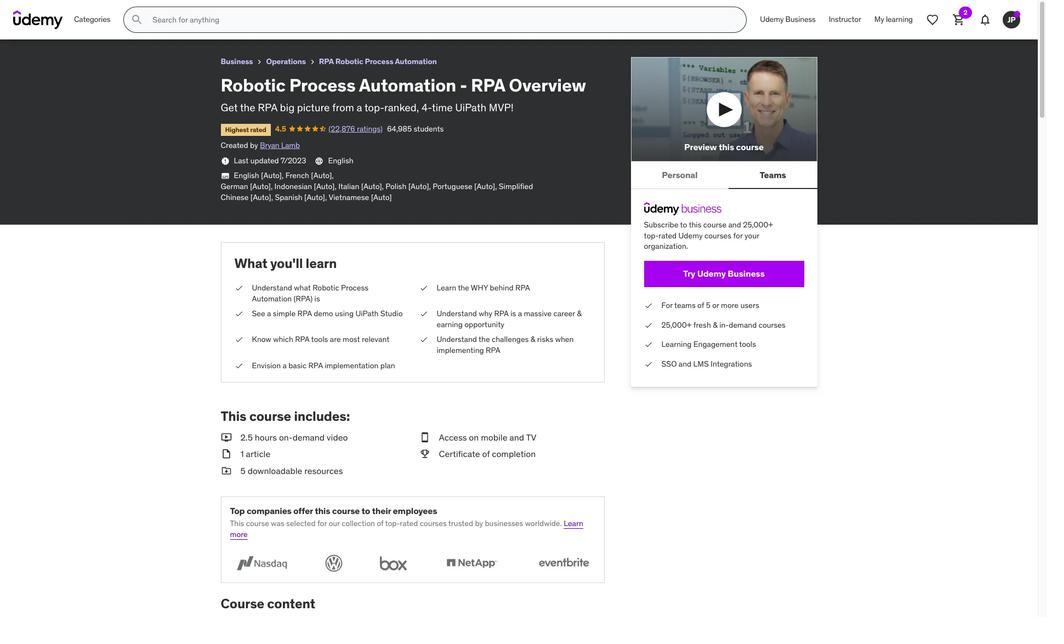 Task type: locate. For each thing, give the bounding box(es) containing it.
what
[[235, 255, 268, 272]]

(22,876 down robotic process automation - rpa overview
[[87, 19, 114, 29]]

course inside button
[[737, 142, 764, 153]]

are
[[330, 335, 341, 345]]

0 vertical spatial 5
[[706, 301, 711, 311]]

bryan lamb link
[[260, 141, 300, 150]]

for inside subscribe to this course and 25,000+ top‑rated udemy courses for your organization.
[[734, 231, 743, 241]]

certificate
[[439, 449, 480, 460]]

0 horizontal spatial &
[[531, 335, 536, 345]]

0 horizontal spatial -
[[130, 5, 134, 16]]

small image for 1
[[221, 448, 232, 461]]

0 vertical spatial courses
[[705, 231, 732, 241]]

business up the users
[[728, 269, 765, 279]]

top- down their
[[385, 519, 400, 529]]

xsmall image for behind
[[419, 283, 428, 294]]

ratings) down robotic process automation - rpa overview
[[115, 19, 141, 29]]

using
[[335, 309, 354, 319]]

rated left categories dropdown button
[[38, 21, 54, 29]]

1 vertical spatial 64,985
[[387, 124, 412, 134]]

64,985 right submit search icon on the top left
[[146, 19, 170, 29]]

1 vertical spatial this
[[689, 220, 702, 230]]

2 vertical spatial &
[[531, 335, 536, 345]]

courses inside subscribe to this course and 25,000+ top‑rated udemy courses for your organization.
[[705, 231, 732, 241]]

is
[[315, 294, 320, 304], [511, 309, 516, 319]]

created by bryan lamb
[[221, 141, 300, 150]]

highest rated
[[13, 21, 54, 29], [225, 126, 266, 134]]

students down "4-"
[[414, 124, 444, 134]]

4.5
[[63, 19, 74, 29], [275, 124, 286, 134]]

small image left certificate
[[419, 448, 430, 461]]

1 vertical spatial -
[[460, 74, 468, 96]]

wishlist image
[[927, 13, 940, 26]]

english up ,
[[328, 156, 354, 166]]

completion
[[492, 449, 536, 460]]

1 horizontal spatial of
[[482, 449, 490, 460]]

this inside subscribe to this course and 25,000+ top‑rated udemy courses for your organization.
[[689, 220, 702, 230]]

[auto] down course language image
[[311, 171, 332, 181]]

[auto], right polish
[[409, 182, 431, 191]]

companies
[[247, 506, 292, 517]]

last
[[234, 156, 249, 166]]

& inside understand why rpa is a massive career & earning opportunity
[[577, 309, 582, 319]]

your
[[745, 231, 760, 241]]

by left bryan
[[250, 141, 258, 150]]

0 vertical spatial students
[[172, 19, 202, 29]]

0 vertical spatial by
[[250, 141, 258, 150]]

1 horizontal spatial rated
[[250, 126, 266, 134]]

the down opportunity
[[479, 335, 490, 345]]

the left the why
[[458, 283, 469, 293]]

course content
[[221, 596, 315, 613]]

5 left or
[[706, 301, 711, 311]]

- for robotic process automation - rpa overview get the rpa big picture from a top-ranked, 4-time uipath mvp!
[[460, 74, 468, 96]]

automation up robotic process automation - rpa overview get the rpa big picture from a top-ranked, 4-time uipath mvp!
[[395, 57, 437, 66]]

25,000+ up "learning"
[[662, 320, 692, 330]]

1 horizontal spatial demand
[[729, 320, 757, 330]]

small image for 2.5
[[221, 432, 232, 444]]

courses left your
[[705, 231, 732, 241]]

learn left the why
[[437, 283, 456, 293]]

learn right worldwide.
[[564, 519, 584, 529]]

2 horizontal spatial this
[[719, 142, 735, 153]]

0 vertical spatial 64,985 students
[[146, 19, 202, 29]]

submit search image
[[131, 13, 144, 26]]

0 vertical spatial understand
[[252, 283, 292, 293]]

1 vertical spatial small image
[[221, 448, 232, 461]]

to down udemy business image
[[681, 220, 688, 230]]

0 horizontal spatial to
[[362, 506, 370, 517]]

learn inside learn more
[[564, 519, 584, 529]]

4.5 up bryan lamb link
[[275, 124, 286, 134]]

english inside english [auto], french [auto] , german [auto], indonesian [auto], italian [auto], polish [auto], portuguese [auto], simplified chinese [auto], spanish [auto], vietnamese [auto]
[[234, 171, 259, 181]]

(22,876 ratings)
[[87, 19, 141, 29], [329, 124, 383, 134]]

courses
[[705, 231, 732, 241], [759, 320, 786, 330], [420, 519, 447, 529]]

small image up top
[[221, 465, 232, 477]]

business
[[786, 14, 816, 24], [221, 57, 253, 66], [728, 269, 765, 279]]

[auto], down updated
[[250, 182, 273, 191]]

0 horizontal spatial is
[[315, 294, 320, 304]]

a inside understand why rpa is a massive career & earning opportunity
[[518, 309, 522, 319]]

(22,876 ratings) down robotic process automation - rpa overview
[[87, 19, 141, 29]]

this up our
[[315, 506, 330, 517]]

rpa down the challenges
[[486, 346, 501, 355]]

learning
[[662, 340, 692, 350]]

0 horizontal spatial small image
[[221, 432, 232, 444]]

this course was selected for our collection of top-rated courses trusted by businesses worldwide.
[[230, 519, 562, 529]]

xsmall image left sso
[[644, 359, 653, 370]]

xsmall image left see
[[235, 309, 243, 320]]

1 horizontal spatial 5
[[706, 301, 711, 311]]

tools left are
[[311, 335, 328, 345]]

tab list containing personal
[[631, 162, 818, 189]]

top companies offer this course to their employees
[[230, 506, 437, 517]]

1 vertical spatial learn
[[564, 519, 584, 529]]

- inside robotic process automation - rpa overview get the rpa big picture from a top-ranked, 4-time uipath mvp!
[[460, 74, 468, 96]]

2 horizontal spatial the
[[479, 335, 490, 345]]

integrations
[[711, 359, 752, 369]]

vietnamese
[[329, 192, 369, 202]]

overview for robotic process automation - rpa overview get the rpa big picture from a top-ranked, 4-time uipath mvp!
[[509, 74, 586, 96]]

categories button
[[67, 7, 117, 33]]

more down top
[[230, 530, 248, 540]]

2 vertical spatial courses
[[420, 519, 447, 529]]

what you'll learn
[[235, 255, 337, 272]]

tab list
[[631, 162, 818, 189]]

sso
[[662, 359, 677, 369]]

[auto] down polish
[[371, 192, 392, 202]]

1 vertical spatial highest rated
[[225, 126, 266, 134]]

studio
[[381, 309, 403, 319]]

64,985 students right submit search icon on the top left
[[146, 19, 202, 29]]

2 horizontal spatial rated
[[400, 519, 418, 529]]

2
[[964, 8, 968, 16]]

understand inside understand the challenges & risks when implementing rpa
[[437, 335, 477, 345]]

xsmall image up the closed captions icon
[[221, 157, 230, 166]]

-
[[130, 5, 134, 16], [460, 74, 468, 96]]

0 vertical spatial learn
[[437, 283, 456, 293]]

business left instructor
[[786, 14, 816, 24]]

1 vertical spatial this
[[230, 519, 244, 529]]

course inside subscribe to this course and 25,000+ top‑rated udemy courses for your organization.
[[704, 220, 727, 230]]

25,000+
[[744, 220, 774, 230], [662, 320, 692, 330]]

0 vertical spatial is
[[315, 294, 320, 304]]

rpa down (rpa)
[[298, 309, 312, 319]]

udemy inside subscribe to this course and 25,000+ top‑rated udemy courses for your organization.
[[679, 231, 703, 241]]

1 horizontal spatial tools
[[740, 340, 757, 350]]

1 vertical spatial is
[[511, 309, 516, 319]]

personal
[[662, 169, 698, 180]]

learn more link
[[230, 519, 584, 540]]

demand down includes:
[[293, 432, 325, 443]]

[auto], down indonesian
[[304, 192, 327, 202]]

xsmall image for 5
[[644, 301, 653, 311]]

video
[[327, 432, 348, 443]]

0 vertical spatial highest rated
[[13, 21, 54, 29]]

xsmall image
[[255, 58, 264, 66], [308, 58, 317, 66], [235, 283, 243, 294], [419, 283, 428, 294], [644, 301, 653, 311], [419, 309, 428, 320], [644, 320, 653, 331], [644, 340, 653, 350], [235, 361, 243, 371]]

automation up ranked, on the top left of the page
[[359, 74, 457, 96]]

1 vertical spatial english
[[234, 171, 259, 181]]

0 vertical spatial this
[[719, 142, 735, 153]]

5
[[706, 301, 711, 311], [241, 466, 246, 477]]

1 vertical spatial ratings)
[[357, 124, 383, 134]]

more right or
[[721, 301, 739, 311]]

envision
[[252, 361, 281, 371]]

and right sso
[[679, 359, 692, 369]]

by right trusted
[[475, 519, 483, 529]]

0 vertical spatial small image
[[221, 432, 232, 444]]

small image
[[221, 432, 232, 444], [419, 448, 430, 461]]

0 vertical spatial [auto]
[[311, 171, 332, 181]]

uipath right using
[[356, 309, 379, 319]]

xsmall image left know
[[235, 335, 243, 346]]

try udemy business
[[684, 269, 765, 279]]

2 vertical spatial understand
[[437, 335, 477, 345]]

2 horizontal spatial courses
[[759, 320, 786, 330]]

implementing
[[437, 346, 484, 355]]

rated down employees at the left of page
[[400, 519, 418, 529]]

eventbrite image
[[532, 554, 596, 575]]

64,985 students down "4-"
[[387, 124, 444, 134]]

courses down the users
[[759, 320, 786, 330]]

nasdaq image
[[230, 554, 293, 575]]

includes:
[[294, 408, 350, 425]]

and left tv
[[510, 432, 525, 443]]

content
[[267, 596, 315, 613]]

1 vertical spatial (22,876 ratings)
[[329, 124, 383, 134]]

uipath
[[455, 101, 487, 114], [356, 309, 379, 319]]

and up try udemy business in the top of the page
[[729, 220, 742, 230]]

0 horizontal spatial top-
[[365, 101, 385, 114]]

courses down employees at the left of page
[[420, 519, 447, 529]]

this down top
[[230, 519, 244, 529]]

1 horizontal spatial 64,985
[[387, 124, 412, 134]]

top- inside robotic process automation - rpa overview get the rpa big picture from a top-ranked, 4-time uipath mvp!
[[365, 101, 385, 114]]

- for robotic process automation - rpa overview
[[130, 5, 134, 16]]

understand inside the understand what robotic process automation (rpa) is
[[252, 283, 292, 293]]

ratings) down robotic process automation - rpa overview get the rpa big picture from a top-ranked, 4-time uipath mvp!
[[357, 124, 383, 134]]

25,000+ up your
[[744, 220, 774, 230]]

1 vertical spatial small image
[[419, 448, 430, 461]]

rated up created by bryan lamb
[[250, 126, 266, 134]]

& right career
[[577, 309, 582, 319]]

&
[[577, 309, 582, 319], [713, 320, 718, 330], [531, 335, 536, 345]]

xsmall image
[[221, 157, 230, 166], [235, 309, 243, 320], [235, 335, 243, 346], [419, 335, 428, 346], [644, 359, 653, 370]]

robotic process automation - rpa overview
[[9, 5, 194, 16]]

xsmall image for rpa
[[235, 361, 243, 371]]

rpa inside understand why rpa is a massive career & earning opportunity
[[495, 309, 509, 319]]

overview
[[155, 5, 194, 16], [509, 74, 586, 96]]

demand
[[729, 320, 757, 330], [293, 432, 325, 443]]

see a simple rpa demo using uipath studio
[[252, 309, 403, 319]]

(22,876 down from
[[329, 124, 355, 134]]

64,985 down ranked, on the top left of the page
[[387, 124, 412, 134]]

(22,876
[[87, 19, 114, 29], [329, 124, 355, 134]]

1 horizontal spatial uipath
[[455, 101, 487, 114]]

a left massive
[[518, 309, 522, 319]]

the for learn
[[458, 283, 469, 293]]

xsmall image for know
[[235, 335, 243, 346]]

a inside robotic process automation - rpa overview get the rpa big picture from a top-ranked, 4-time uipath mvp!
[[357, 101, 362, 114]]

4.5 right udemy image
[[63, 19, 74, 29]]

understand the challenges & risks when implementing rpa
[[437, 335, 574, 355]]

small image left "1"
[[221, 448, 232, 461]]

or
[[713, 301, 720, 311]]

small image for 5
[[221, 465, 232, 477]]

0 vertical spatial the
[[240, 101, 255, 114]]

25,000+ inside subscribe to this course and 25,000+ top‑rated udemy courses for your organization.
[[744, 220, 774, 230]]

a right from
[[357, 101, 362, 114]]

rpa right 'operations'
[[319, 57, 334, 66]]

this down udemy business image
[[689, 220, 702, 230]]

1 horizontal spatial the
[[458, 283, 469, 293]]

0 vertical spatial (22,876 ratings)
[[87, 19, 141, 29]]

learning engagement tools
[[662, 340, 757, 350]]

1 horizontal spatial learn
[[564, 519, 584, 529]]

1 vertical spatial highest
[[225, 126, 249, 134]]

0 horizontal spatial (22,876 ratings)
[[87, 19, 141, 29]]

0 vertical spatial business
[[786, 14, 816, 24]]

1 vertical spatial the
[[458, 283, 469, 293]]

try udemy business link
[[644, 261, 805, 287]]

rpa right behind
[[516, 283, 530, 293]]

0 vertical spatial uipath
[[455, 101, 487, 114]]

(22,876 ratings) down from
[[329, 124, 383, 134]]

to
[[681, 220, 688, 230], [362, 506, 370, 517]]

2 horizontal spatial and
[[729, 220, 742, 230]]

[auto], left spanish
[[251, 192, 273, 202]]

course up our
[[332, 506, 360, 517]]

course up teams
[[737, 142, 764, 153]]

1 horizontal spatial to
[[681, 220, 688, 230]]

jp link
[[999, 7, 1025, 33]]

mobile
[[481, 432, 508, 443]]

shopping cart with 2 items image
[[953, 13, 966, 26]]

access on mobile and tv
[[439, 432, 537, 443]]

0 horizontal spatial this
[[315, 506, 330, 517]]

0 vertical spatial of
[[698, 301, 705, 311]]

0 vertical spatial rated
[[38, 21, 54, 29]]

& left the in-
[[713, 320, 718, 330]]

0 horizontal spatial 64,985
[[146, 19, 170, 29]]

netapp image
[[441, 554, 504, 575]]

0 horizontal spatial 25,000+
[[662, 320, 692, 330]]

0 vertical spatial udemy
[[761, 14, 784, 24]]

0 vertical spatial overview
[[155, 5, 194, 16]]

1 horizontal spatial this
[[689, 220, 702, 230]]

personal button
[[631, 162, 729, 188]]

this inside button
[[719, 142, 735, 153]]

robotic inside robotic process automation - rpa overview get the rpa big picture from a top-ranked, 4-time uipath mvp!
[[221, 74, 286, 96]]

overview inside robotic process automation - rpa overview get the rpa big picture from a top-ranked, 4-time uipath mvp!
[[509, 74, 586, 96]]

small image for access
[[419, 432, 430, 444]]

1 horizontal spatial courses
[[705, 231, 732, 241]]

2 vertical spatial this
[[315, 506, 330, 517]]

of down access on mobile and tv
[[482, 449, 490, 460]]

course
[[221, 596, 264, 613]]

and
[[729, 220, 742, 230], [679, 359, 692, 369], [510, 432, 525, 443]]

[auto], french
[[261, 171, 309, 181]]

you have alerts image
[[1014, 11, 1021, 18]]

is right (rpa)
[[315, 294, 320, 304]]

this right preview
[[719, 142, 735, 153]]

0 vertical spatial -
[[130, 5, 134, 16]]

my
[[875, 14, 885, 24]]

demo
[[314, 309, 333, 319]]

1 vertical spatial top-
[[385, 519, 400, 529]]

understand for understand why rpa is a massive career & earning opportunity
[[437, 309, 477, 319]]

process
[[44, 5, 77, 16], [365, 57, 394, 66], [289, 74, 356, 96], [341, 283, 369, 293]]

the right get
[[240, 101, 255, 114]]

this for this course was selected for our collection of top-rated courses trusted by businesses worldwide.
[[230, 519, 244, 529]]

see
[[252, 309, 265, 319]]

access
[[439, 432, 467, 443]]

course language image
[[315, 157, 324, 166]]

small image
[[419, 432, 430, 444], [221, 448, 232, 461], [221, 465, 232, 477]]

more
[[721, 301, 739, 311], [230, 530, 248, 540]]

1 horizontal spatial (22,876
[[329, 124, 355, 134]]

for left our
[[318, 519, 327, 529]]

automation inside robotic process automation - rpa overview get the rpa big picture from a top-ranked, 4-time uipath mvp!
[[359, 74, 457, 96]]

understand down what you'll learn
[[252, 283, 292, 293]]

1 vertical spatial of
[[482, 449, 490, 460]]

0 vertical spatial &
[[577, 309, 582, 319]]

0 vertical spatial small image
[[419, 432, 430, 444]]

know which rpa tools are most relevant
[[252, 335, 390, 345]]

understand up implementing
[[437, 335, 477, 345]]

this for this course includes:
[[221, 408, 247, 425]]

top- right from
[[365, 101, 385, 114]]

on
[[469, 432, 479, 443]]

students
[[172, 19, 202, 29], [414, 124, 444, 134]]

0 horizontal spatial [auto]
[[311, 171, 332, 181]]

1 vertical spatial overview
[[509, 74, 586, 96]]

1 horizontal spatial (22,876 ratings)
[[329, 124, 383, 134]]

of left or
[[698, 301, 705, 311]]

robotic
[[9, 5, 42, 16], [336, 57, 364, 66], [221, 74, 286, 96], [313, 283, 339, 293]]

understand up earning
[[437, 309, 477, 319]]

udemy business image
[[644, 203, 722, 216]]

rpa right basic
[[309, 361, 323, 371]]

understand for understand the challenges & risks when implementing rpa
[[437, 335, 477, 345]]

created
[[221, 141, 248, 150]]

course down udemy business image
[[704, 220, 727, 230]]

overview up 'mvp!'
[[509, 74, 586, 96]]

0 vertical spatial highest
[[13, 21, 37, 29]]

Search for anything text field
[[151, 10, 734, 29]]

1 vertical spatial by
[[475, 519, 483, 529]]

1 vertical spatial understand
[[437, 309, 477, 319]]

1 horizontal spatial [auto]
[[371, 192, 392, 202]]

to up collection
[[362, 506, 370, 517]]

0 vertical spatial more
[[721, 301, 739, 311]]

which
[[273, 335, 293, 345]]

article
[[246, 449, 271, 460]]

the inside robotic process automation - rpa overview get the rpa big picture from a top-ranked, 4-time uipath mvp!
[[240, 101, 255, 114]]

0 horizontal spatial business
[[221, 57, 253, 66]]

resources
[[305, 466, 343, 477]]

small image left 2.5
[[221, 432, 232, 444]]

64,985 students
[[146, 19, 202, 29], [387, 124, 444, 134]]

is left massive
[[511, 309, 516, 319]]

5 down "1"
[[241, 466, 246, 477]]

tools up integrations
[[740, 340, 757, 350]]

by
[[250, 141, 258, 150], [475, 519, 483, 529]]

udemy
[[761, 14, 784, 24], [679, 231, 703, 241], [698, 269, 726, 279]]

this
[[719, 142, 735, 153], [689, 220, 702, 230], [315, 506, 330, 517]]

the inside understand the challenges & risks when implementing rpa
[[479, 335, 490, 345]]

bryan
[[260, 141, 280, 150]]

1 horizontal spatial highest rated
[[225, 126, 266, 134]]

this up 2.5
[[221, 408, 247, 425]]

0 horizontal spatial for
[[318, 519, 327, 529]]

0 horizontal spatial more
[[230, 530, 248, 540]]

english for english
[[328, 156, 354, 166]]

top-
[[365, 101, 385, 114], [385, 519, 400, 529]]

1 vertical spatial 25,000+
[[662, 320, 692, 330]]

business up get
[[221, 57, 253, 66]]

volkswagen image
[[322, 554, 346, 575]]

rpa up 'mvp!'
[[471, 74, 506, 96]]

0 vertical spatial for
[[734, 231, 743, 241]]

learning
[[887, 14, 913, 24]]

understand inside understand why rpa is a massive career & earning opportunity
[[437, 309, 477, 319]]

1 horizontal spatial &
[[577, 309, 582, 319]]



Task type: vqa. For each thing, say whether or not it's contained in the screenshot.
ITALIAN
yes



Task type: describe. For each thing, give the bounding box(es) containing it.
1 horizontal spatial and
[[679, 359, 692, 369]]

lms
[[694, 359, 709, 369]]

big
[[280, 101, 295, 114]]

selected
[[286, 519, 316, 529]]

learn for learn the why behind rpa
[[437, 283, 456, 293]]

instructor
[[829, 14, 862, 24]]

0 horizontal spatial students
[[172, 19, 202, 29]]

0 horizontal spatial and
[[510, 432, 525, 443]]

1 article
[[241, 449, 271, 460]]

4-
[[422, 101, 432, 114]]

1
[[241, 449, 244, 460]]

xsmall image for sso
[[644, 359, 653, 370]]

0 horizontal spatial 64,985 students
[[146, 19, 202, 29]]

automation inside the understand what robotic process automation (rpa) is
[[252, 294, 292, 304]]

preview this course button
[[631, 57, 818, 162]]

their
[[372, 506, 391, 517]]

english for english [auto], french [auto] , german [auto], indonesian [auto], italian [auto], polish [auto], portuguese [auto], simplified chinese [auto], spanish [auto], vietnamese [auto]
[[234, 171, 259, 181]]

the for understand
[[479, 335, 490, 345]]

rpa left big
[[258, 101, 278, 114]]

top‑rated
[[644, 231, 677, 241]]

1 horizontal spatial 4.5
[[275, 124, 286, 134]]

rpa inside understand the challenges & risks when implementing rpa
[[486, 346, 501, 355]]

rpa right the which
[[295, 335, 310, 345]]

box image
[[375, 554, 412, 575]]

know
[[252, 335, 271, 345]]

course down companies
[[246, 519, 269, 529]]

learn
[[306, 255, 337, 272]]

german
[[221, 182, 248, 191]]

xsmall image for see
[[235, 309, 243, 320]]

2 vertical spatial business
[[728, 269, 765, 279]]

xsmall image for last
[[221, 157, 230, 166]]

for
[[662, 301, 673, 311]]

5 downloadable resources
[[241, 466, 343, 477]]

last updated 7/2023
[[234, 156, 306, 166]]

2 horizontal spatial business
[[786, 14, 816, 24]]

uipath inside robotic process automation - rpa overview get the rpa big picture from a top-ranked, 4-time uipath mvp!
[[455, 101, 487, 114]]

[auto], left polish
[[361, 182, 384, 191]]

small image for certificate
[[419, 448, 430, 461]]

1 vertical spatial students
[[414, 124, 444, 134]]

closed captions image
[[221, 172, 230, 181]]

0 horizontal spatial highest rated
[[13, 21, 54, 29]]

0 horizontal spatial tools
[[311, 335, 328, 345]]

when
[[556, 335, 574, 345]]

(rpa)
[[294, 294, 313, 304]]

7/2023
[[281, 156, 306, 166]]

rpa right categories
[[136, 5, 153, 16]]

was
[[271, 519, 285, 529]]

learn more
[[230, 519, 584, 540]]

automation left submit search icon on the top left
[[79, 5, 128, 16]]

in-
[[720, 320, 729, 330]]

robotic process automation - rpa overview get the rpa big picture from a top-ranked, 4-time uipath mvp!
[[221, 74, 586, 114]]

,
[[332, 171, 334, 181]]

0 vertical spatial (22,876
[[87, 19, 114, 29]]

preview this course
[[685, 142, 764, 153]]

robotic inside the understand what robotic process automation (rpa) is
[[313, 283, 339, 293]]

rpa inside rpa robotic process automation link
[[319, 57, 334, 66]]

picture
[[297, 101, 330, 114]]

2 link
[[946, 7, 973, 33]]

my learning link
[[868, 7, 920, 33]]

1 vertical spatial (22,876
[[329, 124, 355, 134]]

1 vertical spatial rated
[[250, 126, 266, 134]]

business link
[[221, 55, 253, 68]]

spanish
[[275, 192, 303, 202]]

robotic inside rpa robotic process automation link
[[336, 57, 364, 66]]

1 vertical spatial for
[[318, 519, 327, 529]]

this course includes:
[[221, 408, 350, 425]]

1 horizontal spatial top-
[[385, 519, 400, 529]]

teams
[[675, 301, 696, 311]]

plan
[[381, 361, 395, 371]]

try
[[684, 269, 696, 279]]

operations
[[266, 57, 306, 66]]

massive
[[524, 309, 552, 319]]

worldwide.
[[525, 519, 562, 529]]

a right see
[[267, 309, 271, 319]]

to inside subscribe to this course and 25,000+ top‑rated udemy courses for your organization.
[[681, 220, 688, 230]]

and inside subscribe to this course and 25,000+ top‑rated udemy courses for your organization.
[[729, 220, 742, 230]]

0 vertical spatial ratings)
[[115, 19, 141, 29]]

0 horizontal spatial of
[[377, 519, 384, 529]]

indonesian
[[275, 182, 312, 191]]

why
[[471, 283, 488, 293]]

preview
[[685, 142, 717, 153]]

from
[[333, 101, 354, 114]]

1 vertical spatial business
[[221, 57, 253, 66]]

challenges
[[492, 335, 529, 345]]

1 horizontal spatial highest
[[225, 126, 249, 134]]

25,000+ fresh & in-demand courses
[[662, 320, 786, 330]]

what
[[294, 283, 311, 293]]

1 horizontal spatial 64,985 students
[[387, 124, 444, 134]]

most
[[343, 335, 360, 345]]

learn the why behind rpa
[[437, 283, 530, 293]]

0 horizontal spatial highest
[[13, 21, 37, 29]]

a left basic
[[283, 361, 287, 371]]

overview for robotic process automation - rpa overview
[[155, 5, 194, 16]]

1 vertical spatial [auto]
[[371, 192, 392, 202]]

1 horizontal spatial more
[[721, 301, 739, 311]]

instructor link
[[823, 7, 868, 33]]

0 horizontal spatial rated
[[38, 21, 54, 29]]

2 horizontal spatial &
[[713, 320, 718, 330]]

0 vertical spatial 4.5
[[63, 19, 74, 29]]

[auto], left simplified
[[475, 182, 497, 191]]

notifications image
[[979, 13, 992, 26]]

get
[[221, 101, 238, 114]]

english [auto], french [auto] , german [auto], indonesian [auto], italian [auto], polish [auto], portuguese [auto], simplified chinese [auto], spanish [auto], vietnamese [auto]
[[221, 171, 533, 202]]

xsmall image for is
[[419, 309, 428, 320]]

udemy business
[[761, 14, 816, 24]]

1 horizontal spatial ratings)
[[357, 124, 383, 134]]

teams
[[760, 169, 787, 180]]

& inside understand the challenges & risks when implementing rpa
[[531, 335, 536, 345]]

relevant
[[362, 335, 390, 345]]

italian
[[339, 182, 360, 191]]

opportunity
[[465, 320, 505, 330]]

understand why rpa is a massive career & earning opportunity
[[437, 309, 582, 330]]

course up the hours
[[249, 408, 291, 425]]

downloadable
[[248, 466, 302, 477]]

1 vertical spatial uipath
[[356, 309, 379, 319]]

xsmall image for understand
[[419, 335, 428, 346]]

process inside robotic process automation - rpa overview get the rpa big picture from a top-ranked, 4-time uipath mvp!
[[289, 74, 356, 96]]

is inside understand why rpa is a massive career & earning opportunity
[[511, 309, 516, 319]]

udemy business link
[[754, 7, 823, 33]]

process inside the understand what robotic process automation (rpa) is
[[341, 283, 369, 293]]

organization.
[[644, 242, 689, 252]]

0 vertical spatial 64,985
[[146, 19, 170, 29]]

[auto], down ,
[[314, 182, 337, 191]]

1 vertical spatial demand
[[293, 432, 325, 443]]

is inside the understand what robotic process automation (rpa) is
[[315, 294, 320, 304]]

for teams of 5 or more users
[[662, 301, 760, 311]]

udemy image
[[13, 10, 63, 29]]

subscribe
[[644, 220, 679, 230]]

fresh
[[694, 320, 711, 330]]

learn for learn more
[[564, 519, 584, 529]]

sso and lms integrations
[[662, 359, 752, 369]]

envision a basic rpa implementation plan
[[252, 361, 395, 371]]

jp
[[1008, 15, 1016, 24]]

basic
[[289, 361, 307, 371]]

portuguese
[[433, 182, 473, 191]]

more inside learn more
[[230, 530, 248, 540]]

2 vertical spatial udemy
[[698, 269, 726, 279]]

1 vertical spatial 5
[[241, 466, 246, 477]]

xsmall image for process
[[235, 283, 243, 294]]

xsmall image for in-
[[644, 320, 653, 331]]

implementation
[[325, 361, 379, 371]]

mvp!
[[489, 101, 514, 114]]

ranked,
[[385, 101, 419, 114]]

career
[[554, 309, 576, 319]]

1 vertical spatial to
[[362, 506, 370, 517]]

certificate of completion
[[439, 449, 536, 460]]

understand for understand what robotic process automation (rpa) is
[[252, 283, 292, 293]]



